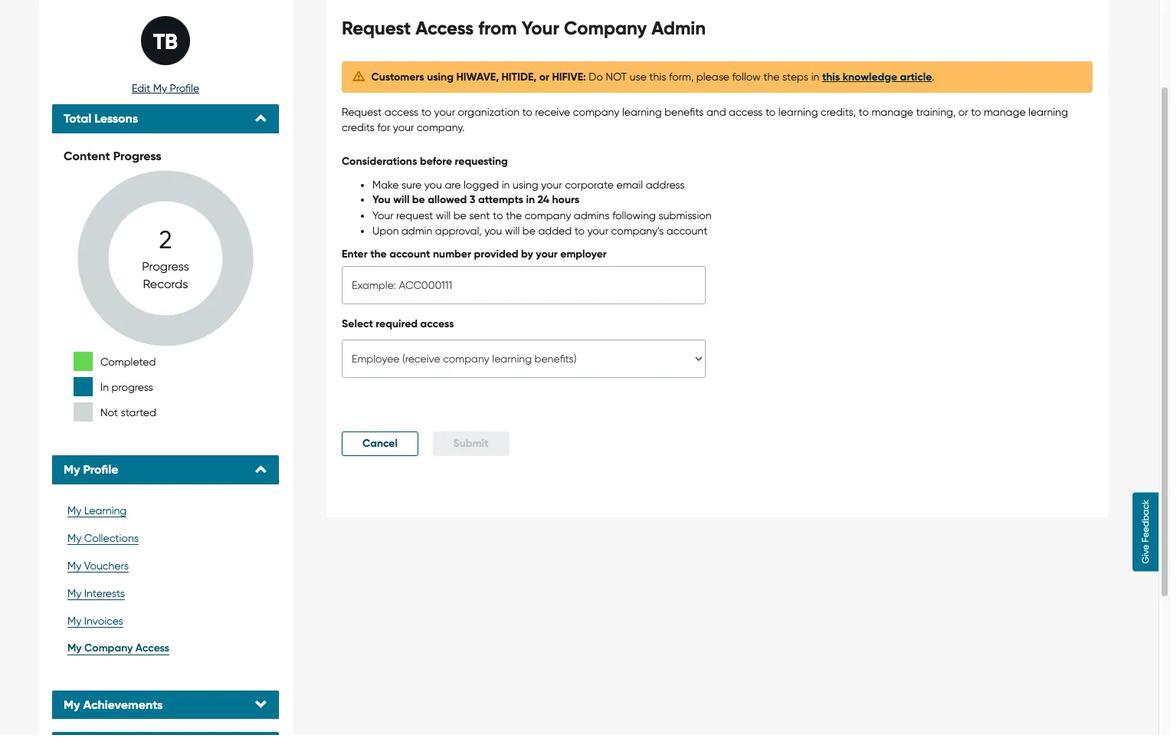 Task type: vqa. For each thing, say whether or not it's contained in the screenshot.
SELECT
yes



Task type: describe. For each thing, give the bounding box(es) containing it.
your inside make sure you are logged in using your corporate email address you will be allowed 3 attempts in 24 hours your request will be sent to the company admins following submission upon admin approval, you will be added to your company's account
[[373, 210, 394, 222]]

my achievements
[[64, 698, 163, 712]]

total lessons
[[64, 111, 138, 126]]

article
[[901, 71, 933, 84]]

invoices
[[84, 615, 123, 627]]

customers
[[371, 71, 425, 84]]

1 horizontal spatial company
[[564, 17, 647, 39]]

0 horizontal spatial access
[[385, 106, 419, 118]]

0 vertical spatial profile
[[170, 82, 199, 94]]

follow
[[733, 71, 761, 83]]

my vouchers
[[67, 560, 129, 572]]

upon
[[373, 225, 399, 237]]

training,
[[917, 106, 956, 118]]

cancel button
[[342, 432, 419, 457]]

to up the company.
[[421, 106, 432, 118]]

provided
[[474, 248, 519, 261]]

account inside make sure you are logged in using your corporate email address you will be allowed 3 attempts in 24 hours your request will be sent to the company admins following submission upon admin approval, you will be added to your company's account
[[667, 225, 708, 237]]

total lessons button
[[64, 111, 268, 126]]

to down admins
[[575, 225, 585, 237]]

my learning
[[67, 504, 127, 517]]

access inside my company access "button"
[[136, 642, 170, 655]]

my vouchers button
[[64, 556, 268, 576]]

my profile button
[[64, 463, 268, 477]]

receive
[[535, 106, 571, 118]]

hifive:
[[552, 71, 586, 84]]

my company access button
[[64, 639, 268, 658]]

edit my profile link
[[132, 82, 199, 94]]

select required access
[[342, 318, 454, 331]]

request for request access to your organization to receive company learning benefits and access to learning credits, to manage training, or to manage learning credits for your company.
[[342, 106, 382, 118]]

my for my profile
[[64, 463, 80, 477]]

make sure you are logged in using your corporate email address you will be allowed 3 attempts in 24 hours your request will be sent to the company admins following submission upon admin approval, you will be added to your company's account
[[373, 179, 712, 237]]

company inside request access to your organization to receive company learning benefits and access to learning credits, to manage training, or to manage learning credits for your company.
[[573, 106, 620, 118]]

enter the account number provided by your employer
[[342, 248, 607, 261]]

make
[[373, 179, 399, 191]]

logged
[[464, 179, 499, 191]]

hiwave,
[[457, 71, 499, 84]]

records
[[143, 277, 188, 291]]

credits
[[342, 121, 375, 134]]

24
[[538, 194, 550, 207]]

this inside customers using hiwave, hitide, or hifive: do not use this form, please follow the steps in this knowledge article .
[[650, 71, 667, 83]]

my achievements button
[[64, 698, 268, 712]]

achievements
[[83, 698, 163, 712]]

before
[[420, 155, 452, 168]]

my invoices
[[67, 615, 123, 627]]

to right and
[[766, 106, 776, 118]]

my for my invoices
[[67, 615, 82, 627]]

1 horizontal spatial access
[[416, 17, 474, 39]]

vouchers
[[84, 560, 129, 572]]

2 horizontal spatial access
[[729, 106, 763, 118]]

1 manage from the left
[[872, 106, 914, 118]]

your down admins
[[588, 225, 609, 237]]

not
[[606, 71, 627, 83]]

in inside customers using hiwave, hitide, or hifive: do not use this form, please follow the steps in this knowledge article .
[[812, 71, 820, 83]]

address
[[646, 179, 685, 191]]

my collections button
[[64, 528, 268, 548]]

number
[[433, 248, 472, 261]]

your up 24
[[541, 179, 563, 191]]

or inside request access to your organization to receive company learning benefits and access to learning credits, to manage training, or to manage learning credits for your company.
[[959, 106, 969, 118]]

my interests
[[67, 587, 125, 599]]

content progress
[[64, 148, 162, 163]]

my profile
[[64, 463, 118, 477]]

my achievements button
[[64, 698, 268, 712]]

2 vertical spatial be
[[523, 225, 536, 237]]

hours
[[552, 194, 580, 207]]

from
[[479, 17, 517, 39]]

use
[[630, 71, 647, 83]]

please
[[697, 71, 730, 83]]

0 horizontal spatial or
[[540, 71, 550, 84]]

tb
[[153, 29, 178, 54]]

my collections
[[67, 532, 139, 544]]

2 learning from the left
[[779, 106, 819, 118]]

my interests button
[[64, 583, 268, 603]]

2 vertical spatial will
[[505, 225, 520, 237]]

request access from your company admin​
[[342, 17, 706, 39]]

2 this from the left
[[823, 71, 841, 84]]

1 horizontal spatial be
[[454, 210, 467, 222]]

requesting
[[455, 155, 508, 168]]

chevron up image for profile
[[255, 464, 268, 476]]

collections
[[84, 532, 139, 544]]

your right by
[[536, 248, 558, 261]]

1 vertical spatial profile
[[83, 463, 118, 477]]

hitide,
[[502, 71, 537, 84]]

2 manage from the left
[[985, 106, 1026, 118]]

1 vertical spatial you
[[485, 225, 503, 237]]

sure
[[402, 179, 422, 191]]

progress for 2
[[142, 259, 189, 274]]

2 vertical spatial the
[[370, 248, 387, 261]]

progress for content
[[113, 148, 162, 163]]

my right the edit
[[153, 82, 167, 94]]

to left receive
[[523, 106, 533, 118]]

1 learning from the left
[[623, 106, 662, 118]]



Task type: locate. For each thing, give the bounding box(es) containing it.
0 horizontal spatial this
[[650, 71, 667, 83]]

0 vertical spatial company
[[564, 17, 647, 39]]

following
[[613, 210, 656, 222]]

credits,
[[821, 106, 857, 118]]

my for my learning
[[67, 504, 82, 517]]

the down the attempts
[[506, 210, 522, 222]]

access left 'from' on the top left of the page
[[416, 17, 474, 39]]

1 vertical spatial your
[[373, 210, 394, 222]]

progress up records
[[142, 259, 189, 274]]

progress down lessons
[[113, 148, 162, 163]]

my for my company access
[[67, 642, 82, 655]]

0 vertical spatial account
[[667, 225, 708, 237]]

total lessons button
[[64, 111, 268, 126]]

added
[[539, 225, 572, 237]]

0 horizontal spatial learning
[[623, 106, 662, 118]]

0 horizontal spatial will
[[393, 194, 410, 207]]

the left steps
[[764, 71, 780, 83]]

warning sign image
[[353, 71, 369, 82]]

required
[[376, 318, 418, 331]]

0 vertical spatial your
[[522, 17, 560, 39]]

my up my learning
[[64, 463, 80, 477]]

company down 'invoices'
[[84, 642, 133, 655]]

0 vertical spatial the
[[764, 71, 780, 83]]

be up by
[[523, 225, 536, 237]]

1 horizontal spatial the
[[506, 210, 522, 222]]

my profile button
[[64, 463, 268, 477]]

request inside request access to your organization to receive company learning benefits and access to learning credits, to manage training, or to manage learning credits for your company.
[[342, 106, 382, 118]]

1 vertical spatial account
[[390, 248, 431, 261]]

for
[[378, 121, 391, 134]]

request up warning sign image
[[342, 17, 411, 39]]

access down my invoices button
[[136, 642, 170, 655]]

benefits
[[665, 106, 704, 118]]

in right steps
[[812, 71, 820, 83]]

1 chevron up image from the top
[[255, 113, 268, 125]]

are
[[445, 179, 461, 191]]

company's
[[612, 225, 664, 237]]

steps
[[783, 71, 809, 83]]

chevron up image
[[255, 113, 268, 125], [255, 464, 268, 476]]

0 vertical spatial you
[[425, 179, 442, 191]]

will down sure
[[393, 194, 410, 207]]

or right "training,"
[[959, 106, 969, 118]]

2 request from the top
[[342, 106, 382, 118]]

edit
[[132, 82, 150, 94]]

and
[[707, 106, 727, 118]]

will down allowed 3 at the top left of page
[[436, 210, 451, 222]]

profile
[[170, 82, 199, 94], [83, 463, 118, 477]]

submission
[[659, 210, 712, 222]]

in left 24
[[526, 194, 535, 207]]

do
[[589, 71, 603, 83]]

0 vertical spatial in
[[812, 71, 820, 83]]

1 request from the top
[[342, 17, 411, 39]]

company down do
[[573, 106, 620, 118]]

this knowledge article link
[[823, 71, 933, 84]]

using up 24
[[513, 179, 539, 191]]

you down sent at left
[[485, 225, 503, 237]]

request up "credits"
[[342, 106, 382, 118]]

using inside make sure you are logged in using your corporate email address you will be allowed 3 attempts in 24 hours your request will be sent to the company admins following submission upon admin approval, you will be added to your company's account
[[513, 179, 539, 191]]

0 vertical spatial using
[[427, 71, 454, 84]]

account down submission
[[667, 225, 708, 237]]

to right "training,"
[[972, 106, 982, 118]]

0 horizontal spatial profile
[[83, 463, 118, 477]]

your right 'from' on the top left of the page
[[522, 17, 560, 39]]

0 horizontal spatial be
[[412, 194, 425, 207]]

by
[[521, 248, 534, 261]]

in
[[812, 71, 820, 83], [502, 179, 510, 191], [526, 194, 535, 207]]

2 progress records
[[142, 227, 189, 291]]

you left are
[[425, 179, 442, 191]]

tab
[[52, 733, 279, 735]]

company inside make sure you are logged in using your corporate email address you will be allowed 3 attempts in 24 hours your request will be sent to the company admins following submission upon admin approval, you will be added to your company's account
[[525, 210, 571, 222]]

email
[[617, 179, 643, 191]]

1 vertical spatial progress
[[142, 259, 189, 274]]

0 horizontal spatial in
[[502, 179, 510, 191]]

knowledge
[[843, 71, 898, 84]]

1 vertical spatial access
[[136, 642, 170, 655]]

company inside my company access "button"
[[84, 642, 133, 655]]

my left learning
[[67, 504, 82, 517]]

company
[[564, 17, 647, 39], [84, 642, 133, 655]]

0 horizontal spatial the
[[370, 248, 387, 261]]

chevron up image inside my profile button
[[255, 464, 268, 476]]

2 vertical spatial in
[[526, 194, 535, 207]]

chevron down image
[[255, 699, 268, 711]]

my learning button
[[64, 501, 268, 520]]

or left hifive:
[[540, 71, 550, 84]]

2 horizontal spatial will
[[505, 225, 520, 237]]

1 horizontal spatial manage
[[985, 106, 1026, 118]]

this right use
[[650, 71, 667, 83]]

my left interests
[[67, 587, 82, 599]]

corporate
[[565, 179, 614, 191]]

will
[[393, 194, 410, 207], [436, 210, 451, 222], [505, 225, 520, 237]]

0 vertical spatial access
[[416, 17, 474, 39]]

1 vertical spatial using
[[513, 179, 539, 191]]

account
[[667, 225, 708, 237], [390, 248, 431, 261]]

in up the attempts
[[502, 179, 510, 191]]

manage
[[872, 106, 914, 118], [985, 106, 1026, 118]]

2 horizontal spatial in
[[812, 71, 820, 83]]

my for my collections
[[67, 532, 82, 544]]

manage down this knowledge article link
[[872, 106, 914, 118]]

chevron up image for lessons
[[255, 113, 268, 125]]

1 vertical spatial the
[[506, 210, 522, 222]]

request access to your organization to receive company learning benefits and access to learning credits, to manage training, or to manage learning credits for your company.
[[342, 106, 1069, 134]]

to right credits, in the right top of the page
[[859, 106, 869, 118]]

access
[[385, 106, 419, 118], [729, 106, 763, 118], [421, 318, 454, 331]]

enter
[[342, 248, 368, 261]]

my down my invoices
[[67, 642, 82, 655]]

this right steps
[[823, 71, 841, 84]]

to down the attempts
[[493, 210, 503, 222]]

request for request access from your company admin​
[[342, 17, 411, 39]]

0 horizontal spatial company
[[525, 210, 571, 222]]

1 vertical spatial company
[[84, 642, 133, 655]]

profile up total lessons dropdown button in the top left of the page
[[170, 82, 199, 94]]

3 learning from the left
[[1029, 106, 1069, 118]]

1 horizontal spatial will
[[436, 210, 451, 222]]

learning
[[623, 106, 662, 118], [779, 106, 819, 118], [1029, 106, 1069, 118]]

1 horizontal spatial learning
[[779, 106, 819, 118]]

0 vertical spatial progress
[[113, 148, 162, 163]]

1 vertical spatial or
[[959, 106, 969, 118]]

1 horizontal spatial access
[[421, 318, 454, 331]]

organization
[[458, 106, 520, 118]]

1 horizontal spatial using
[[513, 179, 539, 191]]

0 vertical spatial or
[[540, 71, 550, 84]]

2 horizontal spatial learning
[[1029, 106, 1069, 118]]

your
[[522, 17, 560, 39], [373, 210, 394, 222]]

1 vertical spatial will
[[436, 210, 451, 222]]

profile up my learning
[[83, 463, 118, 477]]

learning
[[84, 504, 127, 517]]

my for my interests
[[67, 587, 82, 599]]

0 horizontal spatial your
[[373, 210, 394, 222]]

using
[[427, 71, 454, 84], [513, 179, 539, 191]]

interests
[[84, 587, 125, 599]]

to
[[421, 106, 432, 118], [523, 106, 533, 118], [766, 106, 776, 118], [859, 106, 869, 118], [972, 106, 982, 118], [493, 210, 503, 222], [575, 225, 585, 237]]

my for my vouchers
[[67, 560, 82, 572]]

0 vertical spatial will
[[393, 194, 410, 207]]

my inside "button"
[[67, 642, 82, 655]]

1 horizontal spatial your
[[522, 17, 560, 39]]

manage right "training,"
[[985, 106, 1026, 118]]

0 horizontal spatial manage
[[872, 106, 914, 118]]

my company access
[[67, 642, 170, 655]]

1 horizontal spatial or
[[959, 106, 969, 118]]

my down my learning
[[67, 532, 82, 544]]

edit my profile
[[132, 82, 199, 94]]

1 this from the left
[[650, 71, 667, 83]]

1 horizontal spatial you
[[485, 225, 503, 237]]

admin
[[402, 225, 433, 237]]

1 horizontal spatial company
[[573, 106, 620, 118]]

1 vertical spatial chevron up image
[[255, 464, 268, 476]]

0 horizontal spatial company
[[84, 642, 133, 655]]

2 horizontal spatial the
[[764, 71, 780, 83]]

my left achievements
[[64, 698, 80, 712]]

will up the provided
[[505, 225, 520, 237]]

admin​
[[652, 17, 706, 39]]

1 vertical spatial in
[[502, 179, 510, 191]]

1 horizontal spatial account
[[667, 225, 708, 237]]

be
[[412, 194, 425, 207], [454, 210, 467, 222], [523, 225, 536, 237]]

0 vertical spatial be
[[412, 194, 425, 207]]

company.
[[417, 121, 465, 134]]

1 horizontal spatial in
[[526, 194, 535, 207]]

1 vertical spatial be
[[454, 210, 467, 222]]

1 horizontal spatial this
[[823, 71, 841, 84]]

0 vertical spatial company
[[573, 106, 620, 118]]

company
[[573, 106, 620, 118], [525, 210, 571, 222]]

0 horizontal spatial access
[[136, 642, 170, 655]]

be up request at the left top of the page
[[412, 194, 425, 207]]

employer
[[561, 248, 607, 261]]

access
[[416, 17, 474, 39], [136, 642, 170, 655]]

cancel
[[363, 437, 398, 450]]

0 horizontal spatial you
[[425, 179, 442, 191]]

my left 'invoices'
[[67, 615, 82, 627]]

0 horizontal spatial using
[[427, 71, 454, 84]]

approval,
[[435, 225, 482, 237]]

your right for
[[393, 121, 414, 134]]

you
[[373, 194, 391, 207]]

1 vertical spatial company
[[525, 210, 571, 222]]

progress
[[113, 148, 162, 163], [142, 259, 189, 274]]

customers using hiwave, hitide, or hifive: do not use this form, please follow the steps in this knowledge article .
[[371, 71, 935, 84]]

the right enter
[[370, 248, 387, 261]]

Example: ACC000111 text field
[[342, 266, 706, 305]]

request
[[342, 17, 411, 39], [342, 106, 382, 118]]

my left vouchers at the left of page
[[67, 560, 82, 572]]

my for my achievements
[[64, 698, 80, 712]]

1 vertical spatial request
[[342, 106, 382, 118]]

attempts
[[478, 194, 524, 207]]

access up for
[[385, 106, 419, 118]]

select
[[342, 318, 373, 331]]

the inside make sure you are logged in using your corporate email address you will be allowed 3 attempts in 24 hours your request will be sent to the company admins following submission upon admin approval, you will be added to your company's account
[[506, 210, 522, 222]]

0 horizontal spatial account
[[390, 248, 431, 261]]

.
[[933, 71, 935, 83]]

the inside customers using hiwave, hitide, or hifive: do not use this form, please follow the steps in this knowledge article .
[[764, 71, 780, 83]]

your up the upon
[[373, 210, 394, 222]]

using left hiwave, at top left
[[427, 71, 454, 84]]

company up do
[[564, 17, 647, 39]]

2 horizontal spatial be
[[523, 225, 536, 237]]

account down admin
[[390, 248, 431, 261]]

allowed 3
[[428, 194, 476, 207]]

chevron up image inside total lessons button
[[255, 113, 268, 125]]

0 vertical spatial chevron up image
[[255, 113, 268, 125]]

be up approval, on the left top of page
[[454, 210, 467, 222]]

2
[[159, 227, 172, 255]]

total
[[64, 111, 91, 126]]

content
[[64, 148, 110, 163]]

1 horizontal spatial profile
[[170, 82, 199, 94]]

access right and
[[729, 106, 763, 118]]

0 vertical spatial request
[[342, 17, 411, 39]]

lessons
[[95, 111, 138, 126]]

request
[[397, 210, 433, 222]]

my invoices button
[[64, 611, 268, 631]]

sent
[[469, 210, 490, 222]]

company down 24
[[525, 210, 571, 222]]

considerations before requesting
[[342, 155, 508, 168]]

your up the company.
[[434, 106, 456, 118]]

admins
[[574, 210, 610, 222]]

access right required
[[421, 318, 454, 331]]

2 chevron up image from the top
[[255, 464, 268, 476]]



